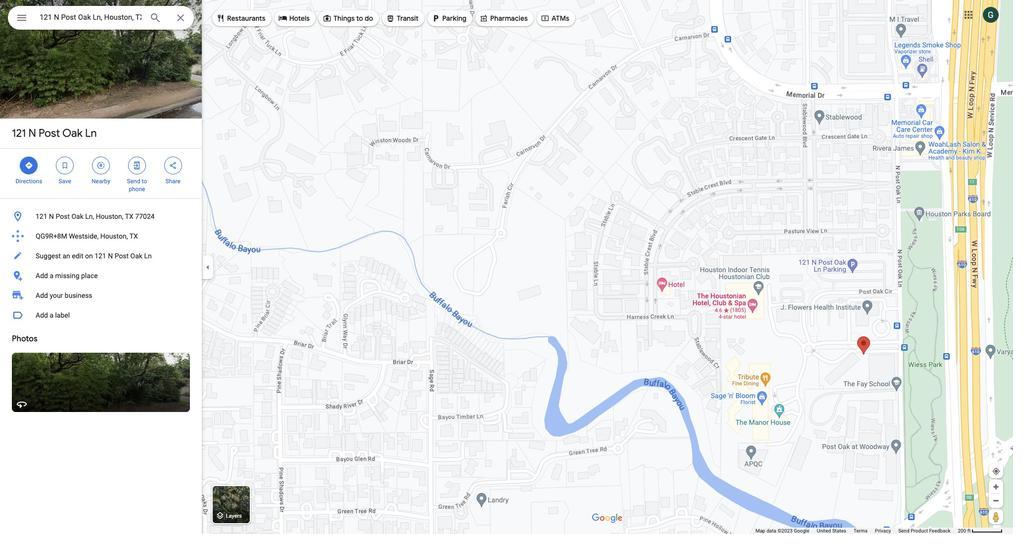 Task type: vqa. For each thing, say whether or not it's contained in the screenshot.
$406
no



Task type: describe. For each thing, give the bounding box(es) containing it.
missing
[[55, 272, 79, 280]]

pharmacies
[[490, 14, 528, 23]]

feedback
[[929, 529, 950, 534]]

data
[[767, 529, 776, 534]]

add a missing place button
[[0, 266, 202, 286]]


[[16, 11, 28, 25]]

your
[[50, 292, 63, 300]]

add for add a missing place
[[36, 272, 48, 280]]

united
[[817, 529, 831, 534]]


[[278, 13, 287, 24]]

add your business
[[36, 292, 92, 300]]

2 vertical spatial post
[[115, 252, 129, 260]]

footer inside the google maps element
[[756, 528, 958, 535]]

0 vertical spatial tx
[[125, 213, 134, 221]]

do
[[365, 14, 373, 23]]

united states
[[817, 529, 846, 534]]


[[60, 160, 69, 171]]

to inside  things to do
[[356, 14, 363, 23]]

oak for ln,
[[71, 213, 84, 221]]

google maps element
[[0, 0, 1013, 535]]

zoom out image
[[992, 498, 1000, 505]]


[[216, 13, 225, 24]]

google
[[794, 529, 809, 534]]

product
[[911, 529, 928, 534]]

actions for 121 n post oak ln region
[[0, 149, 202, 198]]

none field inside 121 n post oak ln, houston, tx 77024 field
[[40, 11, 141, 23]]

post for ln
[[39, 127, 60, 140]]

privacy
[[875, 529, 891, 534]]

121 n post oak ln, houston, tx 77024
[[36, 213, 155, 221]]

ln inside button
[[144, 252, 152, 260]]


[[132, 160, 141, 171]]

121 n post oak ln main content
[[0, 0, 202, 535]]

save
[[59, 178, 71, 185]]

send product feedback button
[[898, 528, 950, 535]]

200
[[958, 529, 966, 534]]

layers
[[226, 514, 242, 520]]

send for send to phone
[[127, 178, 140, 185]]


[[96, 160, 105, 171]]

2 vertical spatial oak
[[130, 252, 142, 260]]


[[24, 160, 33, 171]]

a for missing
[[50, 272, 53, 280]]

an
[[63, 252, 70, 260]]

qg9r+8m westside, houston, tx button
[[0, 227, 202, 246]]

business
[[65, 292, 92, 300]]

google account: greg robinson  
(robinsongreg175@gmail.com) image
[[983, 7, 999, 23]]

suggest
[[36, 252, 61, 260]]

post for ln,
[[56, 213, 70, 221]]

terms
[[854, 529, 868, 534]]

121 n post oak ln
[[12, 127, 97, 140]]

n inside suggest an edit on 121 n post oak ln button
[[108, 252, 113, 260]]

place
[[81, 272, 98, 280]]

privacy button
[[875, 528, 891, 535]]

n for 121 n post oak ln, houston, tx 77024
[[49, 213, 54, 221]]

©2023
[[778, 529, 793, 534]]



Task type: locate. For each thing, give the bounding box(es) containing it.
 transit
[[386, 13, 419, 24]]

photos
[[12, 334, 37, 344]]


[[386, 13, 395, 24]]

0 horizontal spatial send
[[127, 178, 140, 185]]

send product feedback
[[898, 529, 950, 534]]

a inside button
[[50, 272, 53, 280]]

1 vertical spatial oak
[[71, 213, 84, 221]]

200 ft button
[[958, 529, 1003, 534]]

houston, up suggest an edit on 121 n post oak ln button
[[100, 232, 128, 240]]

1 vertical spatial n
[[49, 213, 54, 221]]

0 vertical spatial add
[[36, 272, 48, 280]]

1 add from the top
[[36, 272, 48, 280]]

tx down the 77024
[[129, 232, 138, 240]]

121 N Post Oak Ln, Houston, TX 77024 field
[[8, 6, 194, 30]]

1 vertical spatial tx
[[129, 232, 138, 240]]

121 for 121 n post oak ln
[[12, 127, 26, 140]]

directions
[[16, 178, 42, 185]]

0 vertical spatial to
[[356, 14, 363, 23]]

to
[[356, 14, 363, 23], [142, 178, 147, 185]]

qg9r+8m
[[36, 232, 67, 240]]


[[479, 13, 488, 24]]

1 horizontal spatial ln
[[144, 252, 152, 260]]

1 horizontal spatial to
[[356, 14, 363, 23]]

ft
[[967, 529, 971, 534]]

post
[[39, 127, 60, 140], [56, 213, 70, 221], [115, 252, 129, 260]]

0 vertical spatial 121
[[12, 127, 26, 140]]

terms button
[[854, 528, 868, 535]]

to up phone
[[142, 178, 147, 185]]

n up the qg9r+8m
[[49, 213, 54, 221]]

hotels
[[289, 14, 310, 23]]

qg9r+8m westside, houston, tx
[[36, 232, 138, 240]]


[[431, 13, 440, 24]]

n inside 121 n post oak ln, houston, tx 77024 button
[[49, 213, 54, 221]]

0 vertical spatial oak
[[62, 127, 83, 140]]

0 vertical spatial a
[[50, 272, 53, 280]]

show street view coverage image
[[989, 510, 1003, 525]]

0 vertical spatial ln
[[85, 127, 97, 140]]

atms
[[552, 14, 569, 23]]

0 horizontal spatial 121
[[12, 127, 26, 140]]


[[541, 13, 550, 24]]

ln
[[85, 127, 97, 140], [144, 252, 152, 260]]

restaurants
[[227, 14, 265, 23]]

121 up 
[[12, 127, 26, 140]]

show your location image
[[992, 467, 1001, 476]]

transit
[[397, 14, 419, 23]]

add a label button
[[0, 306, 202, 325]]

collapse side panel image
[[202, 262, 213, 273]]

to left do
[[356, 14, 363, 23]]

add inside button
[[36, 272, 48, 280]]

0 horizontal spatial n
[[28, 127, 36, 140]]

 atms
[[541, 13, 569, 24]]

on
[[85, 252, 93, 260]]

121 up the qg9r+8m
[[36, 213, 47, 221]]

 things to do
[[323, 13, 373, 24]]

2 vertical spatial add
[[36, 312, 48, 320]]

suggest an edit on 121 n post oak ln
[[36, 252, 152, 260]]

houston, right ln,
[[96, 213, 123, 221]]

n
[[28, 127, 36, 140], [49, 213, 54, 221], [108, 252, 113, 260]]

phone
[[129, 186, 145, 193]]

a for label
[[50, 312, 53, 320]]

share
[[165, 178, 180, 185]]

houston,
[[96, 213, 123, 221], [100, 232, 128, 240]]

2 horizontal spatial 121
[[95, 252, 106, 260]]

n for 121 n post oak ln
[[28, 127, 36, 140]]

ln,
[[85, 213, 94, 221]]

westside,
[[69, 232, 99, 240]]

n up 
[[28, 127, 36, 140]]

121 for 121 n post oak ln, houston, tx 77024
[[36, 213, 47, 221]]

 button
[[8, 6, 36, 32]]

77024
[[135, 213, 155, 221]]

a
[[50, 272, 53, 280], [50, 312, 53, 320]]

1 vertical spatial add
[[36, 292, 48, 300]]

2 vertical spatial n
[[108, 252, 113, 260]]

nearby
[[92, 178, 110, 185]]

0 horizontal spatial ln
[[85, 127, 97, 140]]

121 right on
[[95, 252, 106, 260]]

 parking
[[431, 13, 466, 24]]

1 vertical spatial ln
[[144, 252, 152, 260]]

0 vertical spatial houston,
[[96, 213, 123, 221]]

a left missing
[[50, 272, 53, 280]]

1 vertical spatial 121
[[36, 213, 47, 221]]

1 vertical spatial post
[[56, 213, 70, 221]]

states
[[832, 529, 846, 534]]

1 vertical spatial houston,
[[100, 232, 128, 240]]

oak left ln,
[[71, 213, 84, 221]]

to inside send to phone
[[142, 178, 147, 185]]

footer containing map data ©2023 google
[[756, 528, 958, 535]]

add down suggest
[[36, 272, 48, 280]]

oak
[[62, 127, 83, 140], [71, 213, 84, 221], [130, 252, 142, 260]]

zoom in image
[[992, 484, 1000, 491]]

1 a from the top
[[50, 272, 53, 280]]

0 horizontal spatial to
[[142, 178, 147, 185]]

0 vertical spatial post
[[39, 127, 60, 140]]

oak up 
[[62, 127, 83, 140]]

add left label
[[36, 312, 48, 320]]

tx
[[125, 213, 134, 221], [129, 232, 138, 240]]

1 horizontal spatial n
[[49, 213, 54, 221]]

2 add from the top
[[36, 292, 48, 300]]

ln up the  on the top left of page
[[85, 127, 97, 140]]

send
[[127, 178, 140, 185], [898, 529, 909, 534]]

2 vertical spatial 121
[[95, 252, 106, 260]]

a inside 'button'
[[50, 312, 53, 320]]

send inside send to phone
[[127, 178, 140, 185]]

map data ©2023 google
[[756, 529, 809, 534]]

parking
[[442, 14, 466, 23]]

add for add a label
[[36, 312, 48, 320]]

1 vertical spatial send
[[898, 529, 909, 534]]

 restaurants
[[216, 13, 265, 24]]

3 add from the top
[[36, 312, 48, 320]]

2 horizontal spatial n
[[108, 252, 113, 260]]


[[168, 160, 177, 171]]

121 n post oak ln, houston, tx 77024 button
[[0, 207, 202, 227]]

send left product
[[898, 529, 909, 534]]


[[323, 13, 332, 24]]

houston, inside 121 n post oak ln, houston, tx 77024 button
[[96, 213, 123, 221]]

a left label
[[50, 312, 53, 320]]

1 vertical spatial a
[[50, 312, 53, 320]]

things
[[333, 14, 355, 23]]

add left your
[[36, 292, 48, 300]]

121
[[12, 127, 26, 140], [36, 213, 47, 221], [95, 252, 106, 260]]

united states button
[[817, 528, 846, 535]]

suggest an edit on 121 n post oak ln button
[[0, 246, 202, 266]]

0 vertical spatial n
[[28, 127, 36, 140]]

1 horizontal spatial 121
[[36, 213, 47, 221]]

 pharmacies
[[479, 13, 528, 24]]

oak down the 77024
[[130, 252, 142, 260]]

footer
[[756, 528, 958, 535]]

send up phone
[[127, 178, 140, 185]]

0 vertical spatial send
[[127, 178, 140, 185]]

add a missing place
[[36, 272, 98, 280]]

1 vertical spatial to
[[142, 178, 147, 185]]

add your business link
[[0, 286, 202, 306]]

n right on
[[108, 252, 113, 260]]

200 ft
[[958, 529, 971, 534]]

add
[[36, 272, 48, 280], [36, 292, 48, 300], [36, 312, 48, 320]]

1 horizontal spatial send
[[898, 529, 909, 534]]

2 a from the top
[[50, 312, 53, 320]]

add inside 'button'
[[36, 312, 48, 320]]

send to phone
[[127, 178, 147, 193]]

add for add your business
[[36, 292, 48, 300]]

ln down the 77024
[[144, 252, 152, 260]]

oak for ln
[[62, 127, 83, 140]]

label
[[55, 312, 70, 320]]

send for send product feedback
[[898, 529, 909, 534]]

tx left the 77024
[[125, 213, 134, 221]]

add a label
[[36, 312, 70, 320]]

None field
[[40, 11, 141, 23]]

 hotels
[[278, 13, 310, 24]]

send inside button
[[898, 529, 909, 534]]

houston, inside qg9r+8m westside, houston, tx button
[[100, 232, 128, 240]]

 search field
[[8, 6, 194, 32]]

map
[[756, 529, 765, 534]]

edit
[[72, 252, 83, 260]]



